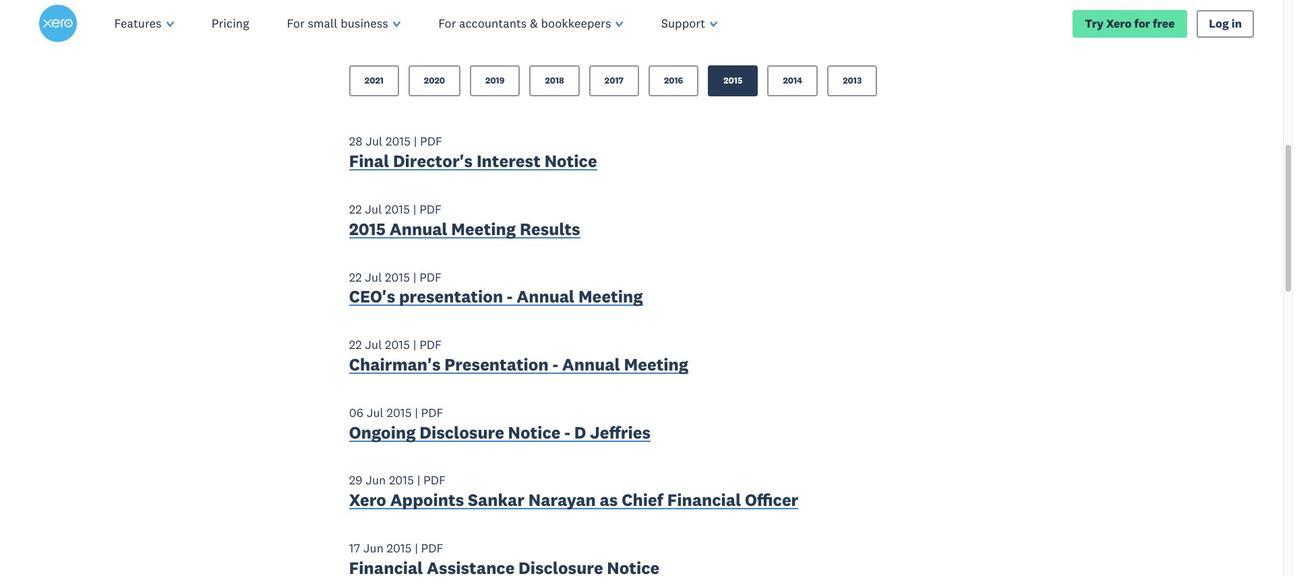 Task type: describe. For each thing, give the bounding box(es) containing it.
1 horizontal spatial xero
[[1107, 16, 1132, 31]]

- for presentation
[[553, 354, 558, 376]]

pdf for annual
[[420, 202, 442, 217]]

bookkeepers
[[541, 16, 611, 31]]

29 jun 2015 | pdf xero appoints sankar narayan as chief financial officer
[[349, 473, 799, 511]]

jun for 17 jun 2015 | pdf
[[363, 541, 384, 556]]

annual inside the 22 jul 2015 | pdf 2015 annual meeting results
[[390, 218, 448, 240]]

for small business button
[[268, 0, 420, 47]]

28
[[349, 134, 363, 149]]

06
[[349, 405, 364, 421]]

appoints
[[390, 490, 464, 511]]

2018 button
[[530, 66, 580, 97]]

2020
[[424, 75, 445, 87]]

2015 for ongoing disclosure notice - d jeffries
[[387, 405, 412, 421]]

features button
[[95, 0, 193, 47]]

meeting inside the 22 jul 2015 | pdf 2015 annual meeting results
[[451, 218, 516, 240]]

log in
[[1209, 16, 1242, 31]]

| for presentation
[[413, 269, 416, 285]]

chief
[[622, 490, 664, 511]]

free
[[1153, 16, 1175, 31]]

for small business
[[287, 16, 388, 31]]

results
[[520, 218, 580, 240]]

2020 button
[[409, 66, 461, 97]]

2016
[[664, 75, 683, 87]]

| down appoints
[[415, 541, 418, 556]]

06 jul 2015 | pdf ongoing disclosure notice - d jeffries
[[349, 405, 651, 443]]

2019
[[486, 75, 505, 87]]

interest
[[477, 150, 541, 172]]

2017
[[605, 75, 624, 87]]

a
[[392, 32, 399, 47]]

22 for 2015
[[349, 202, 362, 217]]

for accountants & bookkeepers button
[[420, 0, 642, 47]]

pdf for appoints
[[424, 473, 446, 489]]

log in link
[[1197, 10, 1255, 38]]

xero homepage image
[[39, 5, 77, 42]]

2015 for 2015 annual meeting results
[[385, 202, 410, 217]]

2013 button
[[828, 66, 878, 97]]

2015 for chairman's presentation - annual meeting
[[385, 337, 410, 353]]

| for presentation
[[413, 337, 416, 353]]

ceo's presentation - annual meeting link
[[349, 286, 643, 311]]

as
[[600, 490, 618, 511]]

29
[[349, 473, 363, 489]]

sankar
[[468, 490, 525, 511]]

for for for small business
[[287, 16, 305, 31]]

presentation
[[445, 354, 549, 376]]

final director's interest notice link
[[349, 150, 597, 175]]

jul for ongoing
[[367, 405, 384, 421]]

chairman's presentation - annual meeting link
[[349, 354, 689, 379]]

- for presentation
[[507, 286, 513, 308]]

presentation
[[399, 286, 503, 308]]

d
[[574, 422, 586, 443]]

jeffries
[[590, 422, 651, 443]]

support button
[[642, 0, 737, 47]]

pdf for disclosure
[[421, 405, 443, 421]]

2015 button
[[708, 66, 758, 97]]

2021 button
[[349, 66, 399, 97]]

17 jun 2015 | pdf
[[349, 541, 443, 556]]

| for disclosure
[[415, 405, 418, 421]]

2017 button
[[589, 66, 639, 97]]

jul for final
[[366, 134, 383, 149]]

2015 inside button
[[724, 75, 743, 87]]

ongoing disclosure notice - d jeffries link
[[349, 422, 651, 447]]



Task type: vqa. For each thing, say whether or not it's contained in the screenshot.


Task type: locate. For each thing, give the bounding box(es) containing it.
meeting
[[451, 218, 516, 240], [579, 286, 643, 308], [624, 354, 689, 376]]

2 for from the left
[[438, 16, 456, 31]]

jul for chairman's
[[365, 337, 382, 353]]

0 horizontal spatial -
[[507, 286, 513, 308]]

in
[[1232, 16, 1242, 31]]

| up the chairman's
[[413, 337, 416, 353]]

- inside 06 jul 2015 | pdf ongoing disclosure notice - d jeffries
[[565, 422, 570, 443]]

| down director's
[[413, 202, 416, 217]]

jul up ceo's
[[365, 269, 382, 285]]

business
[[341, 16, 388, 31]]

2015
[[724, 75, 743, 87], [386, 134, 411, 149], [385, 202, 410, 217], [349, 218, 386, 240], [385, 269, 410, 285], [385, 337, 410, 353], [387, 405, 412, 421], [389, 473, 414, 489], [387, 541, 412, 556]]

jul right 28
[[366, 134, 383, 149]]

jul down final
[[365, 202, 382, 217]]

xero down 29
[[349, 490, 386, 511]]

| for appoints
[[417, 473, 420, 489]]

0 vertical spatial xero
[[1107, 16, 1132, 31]]

22 inside the 22 jul 2015 | pdf 2015 annual meeting results
[[349, 202, 362, 217]]

choose
[[349, 32, 389, 47]]

notice
[[545, 150, 597, 172], [508, 422, 561, 443]]

2015 inside 22 jul 2015 | pdf chairman's presentation - annual meeting
[[385, 337, 410, 353]]

| up presentation
[[413, 269, 416, 285]]

2 22 from the top
[[349, 269, 362, 285]]

2014 button
[[768, 66, 818, 97]]

pdf for presentation
[[420, 269, 442, 285]]

pdf inside the 22 jul 2015 | pdf 2015 annual meeting results
[[420, 202, 442, 217]]

small
[[308, 16, 338, 31]]

log
[[1209, 16, 1229, 31]]

2015 inside 22 jul 2015 | pdf ceo's presentation - annual meeting
[[385, 269, 410, 285]]

- right "presentation"
[[553, 354, 558, 376]]

support
[[661, 16, 705, 31]]

financial
[[667, 490, 741, 511]]

jul inside 22 jul 2015 | pdf chairman's presentation - annual meeting
[[365, 337, 382, 353]]

pdf up presentation
[[420, 269, 442, 285]]

xero left 'for'
[[1107, 16, 1132, 31]]

22 jul 2015 | pdf 2015 annual meeting results
[[349, 202, 580, 240]]

xero appoints sankar narayan as chief financial officer link
[[349, 490, 799, 514]]

jun for 29 jun 2015 | pdf xero appoints sankar narayan as chief financial officer
[[366, 473, 386, 489]]

| for director's
[[414, 134, 417, 149]]

| inside 28 jul 2015 | pdf final director's interest notice
[[414, 134, 417, 149]]

year
[[401, 32, 425, 47]]

pdf down appoints
[[421, 541, 443, 556]]

2015 annual meeting results link
[[349, 218, 580, 243]]

meeting inside 22 jul 2015 | pdf chairman's presentation - annual meeting
[[624, 354, 689, 376]]

jul inside the 22 jul 2015 | pdf 2015 annual meeting results
[[365, 202, 382, 217]]

meeting for presentation
[[624, 354, 689, 376]]

for
[[287, 16, 305, 31], [438, 16, 456, 31]]

| inside 29 jun 2015 | pdf xero appoints sankar narayan as chief financial officer
[[417, 473, 420, 489]]

2 vertical spatial -
[[565, 422, 570, 443]]

pdf for presentation
[[420, 337, 442, 353]]

notice right interest
[[545, 150, 597, 172]]

| up appoints
[[417, 473, 420, 489]]

1 vertical spatial xero
[[349, 490, 386, 511]]

jun inside 29 jun 2015 | pdf xero appoints sankar narayan as chief financial officer
[[366, 473, 386, 489]]

try xero for free
[[1085, 16, 1175, 31]]

| up ongoing
[[415, 405, 418, 421]]

pdf up 2015 annual meeting results link
[[420, 202, 442, 217]]

| inside the 22 jul 2015 | pdf 2015 annual meeting results
[[413, 202, 416, 217]]

22 for chairman's
[[349, 337, 362, 353]]

notice inside 06 jul 2015 | pdf ongoing disclosure notice - d jeffries
[[508, 422, 561, 443]]

| up director's
[[414, 134, 417, 149]]

pdf for director's
[[420, 134, 442, 149]]

2 horizontal spatial -
[[565, 422, 570, 443]]

jul inside 28 jul 2015 | pdf final director's interest notice
[[366, 134, 383, 149]]

2018
[[545, 75, 564, 87]]

0 vertical spatial meeting
[[451, 218, 516, 240]]

- left d
[[565, 422, 570, 443]]

pdf
[[420, 134, 442, 149], [420, 202, 442, 217], [420, 269, 442, 285], [420, 337, 442, 353], [421, 405, 443, 421], [424, 473, 446, 489], [421, 541, 443, 556]]

1 22 from the top
[[349, 202, 362, 217]]

2015 for ceo's presentation - annual meeting
[[385, 269, 410, 285]]

0 vertical spatial annual
[[390, 218, 448, 240]]

| for annual
[[413, 202, 416, 217]]

jun right 29
[[366, 473, 386, 489]]

2015 inside 29 jun 2015 | pdf xero appoints sankar narayan as chief financial officer
[[389, 473, 414, 489]]

0 horizontal spatial xero
[[349, 490, 386, 511]]

0 horizontal spatial for
[[287, 16, 305, 31]]

2 vertical spatial meeting
[[624, 354, 689, 376]]

-
[[507, 286, 513, 308], [553, 354, 558, 376], [565, 422, 570, 443]]

&
[[530, 16, 538, 31]]

ongoing
[[349, 422, 416, 443]]

2015 for final director's interest notice
[[386, 134, 411, 149]]

pricing
[[212, 16, 249, 31]]

22 inside 22 jul 2015 | pdf ceo's presentation - annual meeting
[[349, 269, 362, 285]]

narayan
[[529, 490, 596, 511]]

| inside 22 jul 2015 | pdf ceo's presentation - annual meeting
[[413, 269, 416, 285]]

0 vertical spatial 22
[[349, 202, 362, 217]]

0 vertical spatial notice
[[545, 150, 597, 172]]

annual inside 22 jul 2015 | pdf chairman's presentation - annual meeting
[[562, 354, 620, 376]]

meeting inside 22 jul 2015 | pdf ceo's presentation - annual meeting
[[579, 286, 643, 308]]

chairman's
[[349, 354, 441, 376]]

1 horizontal spatial -
[[553, 354, 558, 376]]

meeting for presentation
[[579, 286, 643, 308]]

22 down final
[[349, 202, 362, 217]]

1 horizontal spatial for
[[438, 16, 456, 31]]

disclosure
[[420, 422, 504, 443]]

1 for from the left
[[287, 16, 305, 31]]

annual for presentation
[[517, 286, 575, 308]]

22 for ceo's
[[349, 269, 362, 285]]

pdf up director's
[[420, 134, 442, 149]]

| inside 06 jul 2015 | pdf ongoing disclosure notice - d jeffries
[[415, 405, 418, 421]]

22 jul 2015 | pdf chairman's presentation - annual meeting
[[349, 337, 689, 376]]

pdf inside 22 jul 2015 | pdf ceo's presentation - annual meeting
[[420, 269, 442, 285]]

1 vertical spatial jun
[[363, 541, 384, 556]]

2015 for xero appoints sankar narayan as chief financial officer
[[389, 473, 414, 489]]

jul up the chairman's
[[365, 337, 382, 353]]

| inside 22 jul 2015 | pdf chairman's presentation - annual meeting
[[413, 337, 416, 353]]

jun right 17
[[363, 541, 384, 556]]

22
[[349, 202, 362, 217], [349, 269, 362, 285], [349, 337, 362, 353]]

notice inside 28 jul 2015 | pdf final director's interest notice
[[545, 150, 597, 172]]

pdf inside 29 jun 2015 | pdf xero appoints sankar narayan as chief financial officer
[[424, 473, 446, 489]]

2019 button
[[470, 66, 520, 97]]

17
[[349, 541, 360, 556]]

2 vertical spatial annual
[[562, 354, 620, 376]]

0 vertical spatial -
[[507, 286, 513, 308]]

pdf up disclosure
[[421, 405, 443, 421]]

jul for 2015
[[365, 202, 382, 217]]

final
[[349, 150, 389, 172]]

1 vertical spatial 22
[[349, 269, 362, 285]]

pdf up the chairman's
[[420, 337, 442, 353]]

officer
[[745, 490, 799, 511]]

annual inside 22 jul 2015 | pdf ceo's presentation - annual meeting
[[517, 286, 575, 308]]

choose a year
[[349, 32, 425, 47]]

- inside 22 jul 2015 | pdf chairman's presentation - annual meeting
[[553, 354, 558, 376]]

annual for presentation
[[562, 354, 620, 376]]

|
[[414, 134, 417, 149], [413, 202, 416, 217], [413, 269, 416, 285], [413, 337, 416, 353], [415, 405, 418, 421], [417, 473, 420, 489], [415, 541, 418, 556]]

28 jul 2015 | pdf final director's interest notice
[[349, 134, 597, 172]]

features
[[114, 16, 162, 31]]

for left accountants
[[438, 16, 456, 31]]

3 22 from the top
[[349, 337, 362, 353]]

for
[[1135, 16, 1151, 31]]

pdf inside 06 jul 2015 | pdf ongoing disclosure notice - d jeffries
[[421, 405, 443, 421]]

1 vertical spatial -
[[553, 354, 558, 376]]

- inside 22 jul 2015 | pdf ceo's presentation - annual meeting
[[507, 286, 513, 308]]

2 vertical spatial 22
[[349, 337, 362, 353]]

xero
[[1107, 16, 1132, 31], [349, 490, 386, 511]]

pdf inside 28 jul 2015 | pdf final director's interest notice
[[420, 134, 442, 149]]

1 vertical spatial annual
[[517, 286, 575, 308]]

2014
[[783, 75, 803, 87]]

jul right 06
[[367, 405, 384, 421]]

2013
[[843, 75, 862, 87]]

notice left d
[[508, 422, 561, 443]]

2016 button
[[649, 66, 699, 97]]

jul inside 22 jul 2015 | pdf ceo's presentation - annual meeting
[[365, 269, 382, 285]]

for left small
[[287, 16, 305, 31]]

xero inside 29 jun 2015 | pdf xero appoints sankar narayan as chief financial officer
[[349, 490, 386, 511]]

jul
[[366, 134, 383, 149], [365, 202, 382, 217], [365, 269, 382, 285], [365, 337, 382, 353], [367, 405, 384, 421]]

for accountants & bookkeepers
[[438, 16, 611, 31]]

22 inside 22 jul 2015 | pdf chairman's presentation - annual meeting
[[349, 337, 362, 353]]

2021
[[365, 75, 384, 87]]

2015 inside 06 jul 2015 | pdf ongoing disclosure notice - d jeffries
[[387, 405, 412, 421]]

- right presentation
[[507, 286, 513, 308]]

22 jul 2015 | pdf ceo's presentation - annual meeting
[[349, 269, 643, 308]]

22 up ceo's
[[349, 269, 362, 285]]

1 vertical spatial meeting
[[579, 286, 643, 308]]

try xero for free link
[[1073, 10, 1188, 38]]

1 vertical spatial notice
[[508, 422, 561, 443]]

pdf up appoints
[[424, 473, 446, 489]]

for for for accountants & bookkeepers
[[438, 16, 456, 31]]

2015 inside 28 jul 2015 | pdf final director's interest notice
[[386, 134, 411, 149]]

jun
[[366, 473, 386, 489], [363, 541, 384, 556]]

pricing link
[[193, 0, 268, 47]]

22 up the chairman's
[[349, 337, 362, 353]]

pdf inside 22 jul 2015 | pdf chairman's presentation - annual meeting
[[420, 337, 442, 353]]

director's
[[393, 150, 473, 172]]

jul for ceo's
[[365, 269, 382, 285]]

try
[[1085, 16, 1104, 31]]

jul inside 06 jul 2015 | pdf ongoing disclosure notice - d jeffries
[[367, 405, 384, 421]]

ceo's
[[349, 286, 395, 308]]

annual
[[390, 218, 448, 240], [517, 286, 575, 308], [562, 354, 620, 376]]

accountants
[[459, 16, 527, 31]]

0 vertical spatial jun
[[366, 473, 386, 489]]



